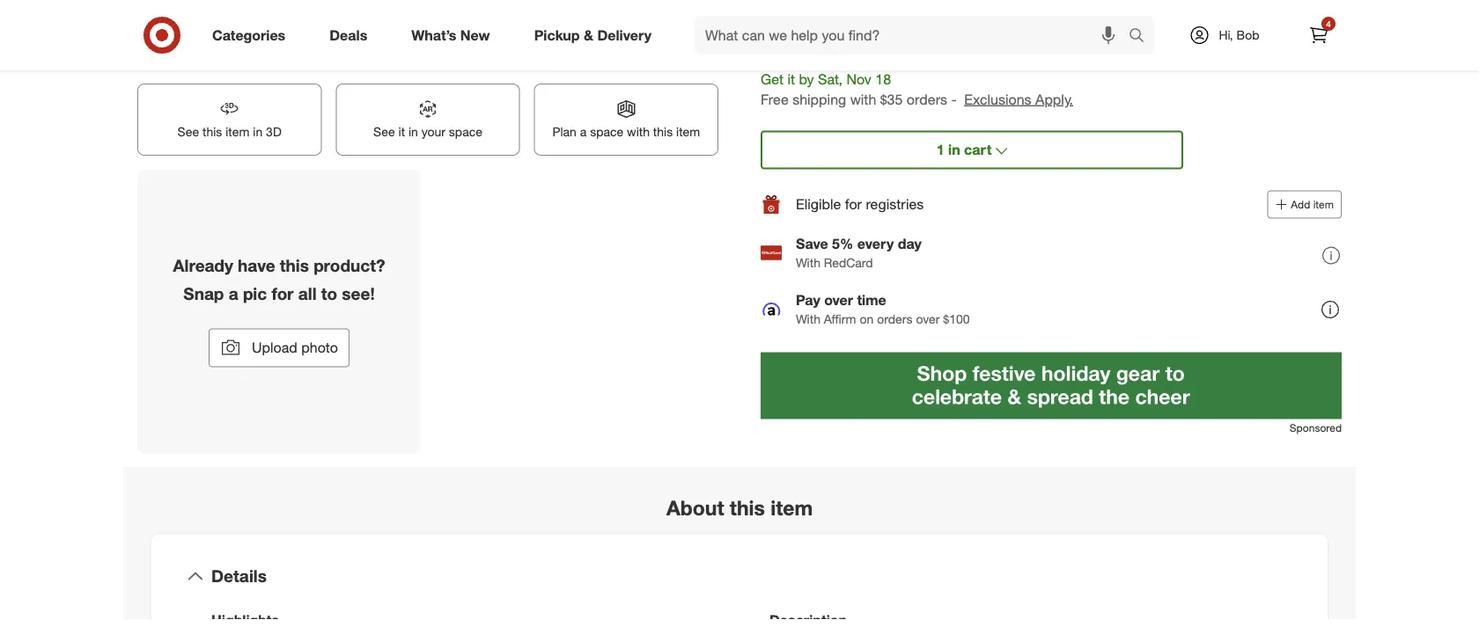 Task type: vqa. For each thing, say whether or not it's contained in the screenshot.
leftmost Guest Rating
no



Task type: describe. For each thing, give the bounding box(es) containing it.
see this item in 3d button
[[137, 84, 322, 156]]

ready
[[772, 3, 802, 16]]

get it by sat, nov 18
[[1059, 3, 1157, 16]]

about this item
[[667, 496, 813, 520]]

ready within 2 hours
[[772, 3, 872, 16]]

what's
[[411, 26, 457, 44]]

get it by sat, nov 18 free shipping with $35 orders - exclusions apply.
[[761, 71, 1073, 108]]

day
[[898, 235, 922, 253]]

as
[[957, 3, 968, 16]]

cart
[[964, 142, 992, 159]]

categories
[[212, 26, 286, 44]]

add item button
[[1268, 191, 1342, 219]]

by for get it by sat, nov 18 free shipping with $35 orders - exclusions apply.
[[799, 71, 814, 88]]

edit location
[[863, 45, 931, 60]]

as soon as 5pm today
[[916, 3, 1022, 16]]

with inside pay over time with affirm on orders over $100
[[796, 312, 821, 327]]

exclusions apply. link
[[964, 91, 1073, 108]]

today
[[995, 3, 1022, 16]]

ship
[[761, 44, 791, 61]]

1 in cart
[[937, 142, 992, 159]]

add item
[[1291, 198, 1334, 212]]

save 5% every day with redcard
[[796, 235, 922, 271]]

have
[[238, 255, 275, 276]]

get it by sat, nov 18 button
[[1047, 0, 1184, 28]]

plan a space with this item button
[[534, 84, 719, 156]]

hi,
[[1219, 27, 1234, 43]]

photo
[[301, 340, 338, 357]]

details button
[[166, 549, 1314, 605]]

3d
[[266, 124, 282, 140]]

pickup
[[534, 26, 580, 44]]

item inside button
[[1314, 198, 1334, 212]]

what's new link
[[397, 16, 512, 55]]

time
[[857, 292, 887, 309]]

see for see this item in 3d
[[178, 124, 199, 140]]

5pm
[[971, 3, 992, 16]]

4 link
[[1300, 16, 1339, 55]]

apply.
[[1036, 91, 1073, 108]]

about
[[667, 496, 724, 520]]

a inside the already have this product? snap a pic for all to see!
[[229, 283, 238, 304]]

deals link
[[315, 16, 389, 55]]

it for get it by sat, nov 18
[[1079, 3, 1085, 16]]

2
[[836, 3, 842, 16]]

0 vertical spatial over
[[824, 292, 853, 309]]

get for get it by sat, nov 18
[[1059, 3, 1076, 16]]

pic
[[243, 283, 267, 304]]

2 space from the left
[[590, 124, 624, 140]]

90027
[[812, 44, 851, 61]]

see!
[[342, 283, 375, 304]]

search button
[[1121, 16, 1163, 58]]

1
[[937, 142, 945, 159]]

all
[[298, 283, 317, 304]]

with inside button
[[627, 124, 650, 140]]

upload photo button
[[209, 329, 350, 368]]

snap
[[183, 283, 224, 304]]

1 horizontal spatial in
[[409, 124, 418, 140]]

1 horizontal spatial over
[[916, 312, 940, 327]]

exclusions
[[964, 91, 1032, 108]]

orders inside pay over time with affirm on orders over $100
[[877, 312, 913, 327]]

every
[[858, 235, 894, 253]]

sat, for get it by sat, nov 18
[[1102, 3, 1120, 16]]

free
[[761, 91, 789, 108]]

upload
[[252, 340, 298, 357]]

orders inside the 'get it by sat, nov 18 free shipping with $35 orders - exclusions apply.'
[[907, 91, 948, 108]]

categories link
[[197, 16, 308, 55]]

this inside the already have this product? snap a pic for all to see!
[[280, 255, 309, 276]]

redcard
[[824, 256, 873, 271]]

pay
[[796, 292, 821, 309]]

as
[[916, 3, 928, 16]]

to inside the already have this product? snap a pic for all to see!
[[321, 283, 337, 304]]

see for see it in your space
[[373, 124, 395, 140]]

edit location button
[[862, 43, 932, 63]]

2 horizontal spatial in
[[949, 142, 961, 159]]

sponsored
[[1290, 422, 1342, 435]]

product?
[[314, 255, 385, 276]]

5%
[[832, 235, 854, 253]]

edit
[[863, 45, 884, 60]]

0 vertical spatial for
[[845, 196, 862, 213]]

hi, bob
[[1219, 27, 1260, 43]]

sat, for get it by sat, nov 18 free shipping with $35 orders - exclusions apply.
[[818, 71, 843, 88]]



Task type: locate. For each thing, give the bounding box(es) containing it.
1 vertical spatial get
[[761, 71, 784, 88]]

with left $35
[[850, 91, 877, 108]]

see it in your space button
[[336, 84, 520, 156]]

1 in cart for 20" battery operated animated plush dancing christmas tree sculpture - wondershop™ green element
[[937, 142, 992, 159]]

1 horizontal spatial to
[[795, 44, 808, 61]]

1 vertical spatial 18
[[876, 71, 891, 88]]

0 vertical spatial a
[[580, 124, 587, 140]]

0 vertical spatial 18
[[1145, 3, 1157, 16]]

18 inside the 'get it by sat, nov 18 free shipping with $35 orders - exclusions apply.'
[[876, 71, 891, 88]]

details
[[211, 567, 267, 587]]

with down pay at the top
[[796, 312, 821, 327]]

it inside image gallery element
[[399, 124, 405, 140]]

eligible for registries
[[796, 196, 924, 213]]

delivery
[[597, 26, 652, 44]]

0 horizontal spatial a
[[229, 283, 238, 304]]

1 horizontal spatial by
[[1088, 3, 1099, 16]]

0 vertical spatial with
[[796, 256, 821, 271]]

get inside button
[[1059, 3, 1076, 16]]

for
[[845, 196, 862, 213], [272, 283, 294, 304]]

1 with from the top
[[796, 256, 821, 271]]

it for get it by sat, nov 18 free shipping with $35 orders - exclusions apply.
[[788, 71, 795, 88]]

1 horizontal spatial with
[[850, 91, 877, 108]]

0 horizontal spatial to
[[321, 283, 337, 304]]

sat,
[[1102, 3, 1120, 16], [818, 71, 843, 88]]

bob
[[1237, 27, 1260, 43]]

over
[[824, 292, 853, 309], [916, 312, 940, 327]]

by for get it by sat, nov 18
[[1088, 3, 1099, 16]]

1 vertical spatial with
[[627, 124, 650, 140]]

$100
[[943, 312, 970, 327]]

to right 'ship'
[[795, 44, 808, 61]]

0 vertical spatial to
[[795, 44, 808, 61]]

pay over time with affirm on orders over $100
[[796, 292, 970, 327]]

save
[[796, 235, 828, 253]]

soon
[[931, 3, 954, 16]]

0 horizontal spatial by
[[799, 71, 814, 88]]

hours
[[845, 3, 872, 16]]

2 with from the top
[[796, 312, 821, 327]]

a right plan at the left of page
[[580, 124, 587, 140]]

0 vertical spatial nov
[[1123, 3, 1142, 16]]

18 up $35
[[876, 71, 891, 88]]

space right plan at the left of page
[[590, 124, 624, 140]]

nov for get it by sat, nov 18 free shipping with $35 orders - exclusions apply.
[[847, 71, 872, 88]]

1 horizontal spatial it
[[788, 71, 795, 88]]

0 vertical spatial by
[[1088, 3, 1099, 16]]

space right your
[[449, 124, 483, 140]]

what's new
[[411, 26, 490, 44]]

nov down edit
[[847, 71, 872, 88]]

0 vertical spatial it
[[1079, 3, 1085, 16]]

0 horizontal spatial over
[[824, 292, 853, 309]]

1 vertical spatial nov
[[847, 71, 872, 88]]

it up free
[[788, 71, 795, 88]]

in left your
[[409, 124, 418, 140]]

18 for get it by sat, nov 18
[[1145, 3, 1157, 16]]

1 vertical spatial it
[[788, 71, 795, 88]]

sat, inside the 'get it by sat, nov 18 free shipping with $35 orders - exclusions apply.'
[[818, 71, 843, 88]]

pickup & delivery link
[[519, 16, 674, 55]]

0 horizontal spatial in
[[253, 124, 263, 140]]

0 vertical spatial orders
[[907, 91, 948, 108]]

advertisement region
[[761, 353, 1342, 420]]

it right today
[[1079, 3, 1085, 16]]

1 vertical spatial orders
[[877, 312, 913, 327]]

sat, inside button
[[1102, 3, 1120, 16]]

a left pic
[[229, 283, 238, 304]]

eligible
[[796, 196, 841, 213]]

to
[[795, 44, 808, 61], [321, 283, 337, 304]]

nov up search
[[1123, 3, 1142, 16]]

registries
[[866, 196, 924, 213]]

deals
[[330, 26, 367, 44]]

already
[[173, 255, 233, 276]]

with inside save 5% every day with redcard
[[796, 256, 821, 271]]

it for see it in your space
[[399, 124, 405, 140]]

in right 1
[[949, 142, 961, 159]]

1 vertical spatial a
[[229, 283, 238, 304]]

1 horizontal spatial for
[[845, 196, 862, 213]]

it
[[1079, 3, 1085, 16], [788, 71, 795, 88], [399, 124, 405, 140]]

by right today
[[1088, 3, 1099, 16]]

see left your
[[373, 124, 395, 140]]

1 horizontal spatial nov
[[1123, 3, 1142, 16]]

within
[[805, 3, 833, 16]]

0 horizontal spatial space
[[449, 124, 483, 140]]

-
[[952, 91, 957, 108]]

see it in your space
[[373, 124, 483, 140]]

18 inside button
[[1145, 3, 1157, 16]]

as soon as 5pm today button
[[904, 0, 1040, 28]]

orders
[[907, 91, 948, 108], [877, 312, 913, 327]]

0 horizontal spatial for
[[272, 283, 294, 304]]

0 horizontal spatial 18
[[876, 71, 891, 88]]

pickup & delivery
[[534, 26, 652, 44]]

already have this product? snap a pic for all to see!
[[173, 255, 385, 304]]

ready within 2 hours button
[[761, 0, 897, 28]]

for left "all"
[[272, 283, 294, 304]]

by inside button
[[1088, 3, 1099, 16]]

0 horizontal spatial see
[[178, 124, 199, 140]]

20&#34; battery operated animated plush dancing christmas tree sculpture - wondershop&#8482; green, 4 of 5 image
[[435, 0, 719, 70]]

in left 3d
[[253, 124, 263, 140]]

by inside the 'get it by sat, nov 18 free shipping with $35 orders - exclusions apply.'
[[799, 71, 814, 88]]

1 see from the left
[[178, 124, 199, 140]]

over left the $100
[[916, 312, 940, 327]]

1 horizontal spatial see
[[373, 124, 395, 140]]

in
[[253, 124, 263, 140], [409, 124, 418, 140], [949, 142, 961, 159]]

0 horizontal spatial sat,
[[818, 71, 843, 88]]

ship to 90027
[[761, 44, 851, 61]]

4
[[1326, 18, 1331, 29]]

0 vertical spatial sat,
[[1102, 3, 1120, 16]]

item
[[226, 124, 250, 140], [676, 124, 700, 140], [1314, 198, 1334, 212], [771, 496, 813, 520]]

nov inside the 'get it by sat, nov 18 free shipping with $35 orders - exclusions apply.'
[[847, 71, 872, 88]]

get for get it by sat, nov 18 free shipping with $35 orders - exclusions apply.
[[761, 71, 784, 88]]

it inside the 'get it by sat, nov 18 free shipping with $35 orders - exclusions apply.'
[[788, 71, 795, 88]]

over up affirm
[[824, 292, 853, 309]]

for inside the already have this product? snap a pic for all to see!
[[272, 283, 294, 304]]

1 vertical spatial over
[[916, 312, 940, 327]]

it left your
[[399, 124, 405, 140]]

nov for get it by sat, nov 18
[[1123, 3, 1142, 16]]

1 vertical spatial by
[[799, 71, 814, 88]]

1 horizontal spatial space
[[590, 124, 624, 140]]

What can we help you find? suggestions appear below search field
[[695, 16, 1133, 55]]

image gallery element
[[137, 0, 719, 453]]

1 horizontal spatial a
[[580, 124, 587, 140]]

1 vertical spatial sat,
[[818, 71, 843, 88]]

1 horizontal spatial sat,
[[1102, 3, 1120, 16]]

1 vertical spatial with
[[796, 312, 821, 327]]

1 space from the left
[[449, 124, 483, 140]]

1 horizontal spatial 18
[[1145, 3, 1157, 16]]

18 up search
[[1145, 3, 1157, 16]]

get up free
[[761, 71, 784, 88]]

for right the eligible
[[845, 196, 862, 213]]

by up the shipping on the top
[[799, 71, 814, 88]]

space
[[449, 124, 483, 140], [590, 124, 624, 140]]

nov inside button
[[1123, 3, 1142, 16]]

with down save
[[796, 256, 821, 271]]

1 vertical spatial to
[[321, 283, 337, 304]]

1 vertical spatial for
[[272, 283, 294, 304]]

your
[[422, 124, 446, 140]]

$35
[[880, 91, 903, 108]]

0 horizontal spatial nov
[[847, 71, 872, 88]]

nov
[[1123, 3, 1142, 16], [847, 71, 872, 88]]

2 vertical spatial it
[[399, 124, 405, 140]]

plan
[[553, 124, 577, 140]]

location
[[888, 45, 931, 60]]

get right today
[[1059, 3, 1076, 16]]

20&#34; battery operated animated plush dancing christmas tree sculpture - wondershop&#8482; green, 3 of 5 image
[[137, 0, 421, 70]]

see
[[178, 124, 199, 140], [373, 124, 395, 140]]

2 horizontal spatial it
[[1079, 3, 1085, 16]]

orders right on
[[877, 312, 913, 327]]

get inside the 'get it by sat, nov 18 free shipping with $35 orders - exclusions apply.'
[[761, 71, 784, 88]]

a
[[580, 124, 587, 140], [229, 283, 238, 304]]

new
[[460, 26, 490, 44]]

see left 3d
[[178, 124, 199, 140]]

18
[[1145, 3, 1157, 16], [876, 71, 891, 88]]

shipping
[[793, 91, 847, 108]]

&
[[584, 26, 594, 44]]

affirm
[[824, 312, 856, 327]]

orders left -
[[907, 91, 948, 108]]

1 horizontal spatial get
[[1059, 3, 1076, 16]]

see this item in 3d
[[178, 124, 282, 140]]

0 horizontal spatial get
[[761, 71, 784, 88]]

18 for get it by sat, nov 18 free shipping with $35 orders - exclusions apply.
[[876, 71, 891, 88]]

0 vertical spatial get
[[1059, 3, 1076, 16]]

add
[[1291, 198, 1311, 212]]

with inside the 'get it by sat, nov 18 free shipping with $35 orders - exclusions apply.'
[[850, 91, 877, 108]]

2 see from the left
[[373, 124, 395, 140]]

0 horizontal spatial with
[[627, 124, 650, 140]]

get
[[1059, 3, 1076, 16], [761, 71, 784, 88]]

search
[[1121, 28, 1163, 45]]

0 vertical spatial with
[[850, 91, 877, 108]]

on
[[860, 312, 874, 327]]

0 horizontal spatial it
[[399, 124, 405, 140]]

with right plan at the left of page
[[627, 124, 650, 140]]

a inside button
[[580, 124, 587, 140]]

plan a space with this item
[[553, 124, 700, 140]]

to right "all"
[[321, 283, 337, 304]]

upload photo
[[252, 340, 338, 357]]



